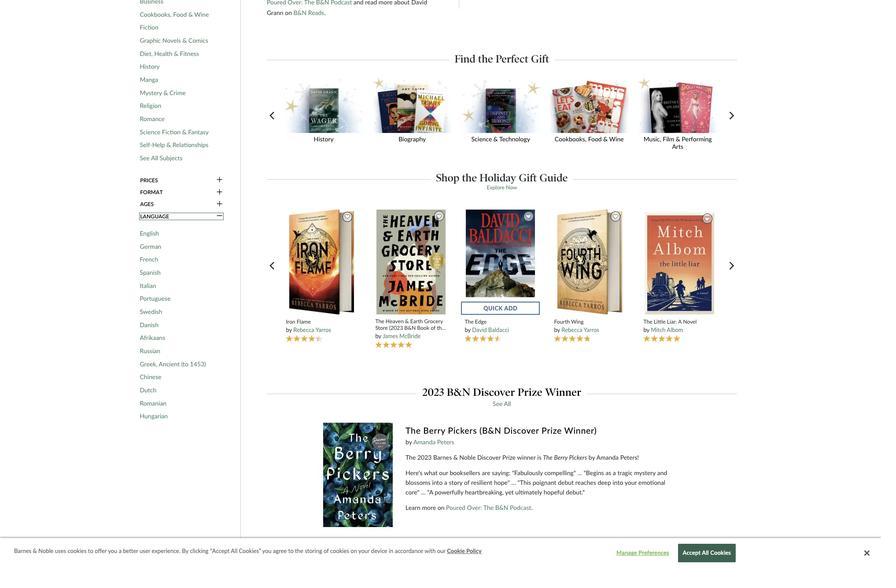 Task type: describe. For each thing, give the bounding box(es) containing it.
see all link
[[493, 400, 511, 407]]

guide
[[540, 171, 568, 184]]

powerfully
[[435, 488, 464, 496]]

store
[[375, 325, 388, 331]]

the edge image
[[465, 209, 535, 315]]

explore
[[487, 184, 505, 191]]

spanish
[[140, 269, 161, 276]]

2 vertical spatial discover
[[477, 454, 501, 461]]

a inside alert dialog
[[119, 548, 122, 555]]

quick add button
[[461, 301, 540, 315]]

accept all cookies
[[683, 549, 731, 556]]

add
[[504, 304, 517, 311]]

tragic
[[618, 469, 633, 477]]

your inside "here's what our booksellers are saying: "fabulously compelling" … "begins as a tragic mystery and blossoms into a story of resilient hope" … "this poignant debut reaches deep into your emotional core" … "a powerfully heartbreaking, yet ultimately hopeful debut.""
[[625, 479, 637, 486]]

now
[[506, 184, 517, 191]]

on inside 'privacy' alert dialog
[[351, 548, 357, 555]]

1 vertical spatial a
[[444, 479, 447, 486]]

& right novels
[[183, 36, 187, 44]]

amanda inside the berry pickers (b&n discover prize winner) by amanda peters
[[413, 438, 436, 446]]

2 you from the left
[[262, 548, 272, 555]]

italian link
[[140, 282, 156, 289]]

cookie policy link
[[447, 547, 482, 556]]

the for shop
[[462, 171, 477, 184]]

about
[[394, 0, 410, 6]]

english
[[140, 229, 159, 237]]

and inside and read more about david grann on
[[354, 0, 364, 6]]

science for science & technology
[[472, 135, 492, 143]]

give the gift of good fiction
[[434, 547, 570, 560]]

pickers inside the berry pickers (b&n discover prize winner) by amanda peters
[[448, 425, 477, 435]]

manage
[[617, 549, 637, 556]]

see inside 2023 b&n discover prize winner see all
[[493, 400, 503, 407]]

year)
[[375, 331, 387, 338]]

2 vertical spatial fiction
[[537, 547, 570, 560]]

1 vertical spatial more
[[422, 504, 436, 511]]

plus arrow image for ages
[[217, 200, 223, 208]]

1 horizontal spatial noble
[[460, 454, 476, 461]]

& right help
[[167, 141, 171, 149]]

the little liar: a novel link
[[643, 318, 715, 325]]

resilient
[[471, 479, 493, 486]]

yarros for iron flame by rebecca yarros
[[315, 326, 331, 333]]

hungarian link
[[140, 412, 168, 420]]

0 vertical spatial …
[[578, 469, 582, 477]]

manga link
[[140, 76, 158, 83]]

& left 'technology'
[[494, 135, 498, 143]]

quick
[[483, 304, 503, 311]]

preferences
[[639, 549, 669, 556]]

& inside the heaven & earth grocery store (2023 b&n book of the year)
[[405, 318, 409, 325]]

the edge link
[[465, 318, 536, 325]]

german
[[140, 242, 161, 250]]

uses
[[55, 548, 66, 555]]

is
[[537, 454, 542, 461]]

manage preferences
[[617, 549, 669, 556]]

albom
[[667, 326, 683, 333]]

the berry pickers (b&n discover prize winner) image
[[323, 423, 393, 527]]

prize inside 2023 b&n discover prize winner see all
[[518, 386, 543, 399]]

the for berry
[[406, 425, 421, 435]]

b&n inside the heaven & earth grocery store (2023 b&n book of the year)
[[404, 325, 416, 331]]

yarros for fourth wing by rebecca yarros
[[584, 326, 599, 333]]

iron flame image
[[289, 209, 354, 315]]

1 vertical spatial …
[[512, 479, 516, 486]]

subjects
[[160, 154, 182, 162]]

shop
[[436, 171, 460, 184]]

b&n inside 2023 b&n discover prize winner see all
[[447, 386, 471, 399]]

2023 inside 2023 b&n discover prize winner see all
[[422, 386, 444, 399]]

format
[[140, 189, 163, 196]]

0 vertical spatial barnes
[[433, 454, 452, 461]]

0 vertical spatial cookbooks, food & wine link
[[140, 10, 209, 18]]

baldacci
[[488, 326, 509, 333]]

yet
[[505, 488, 514, 496]]

science & technology link
[[459, 78, 547, 148]]

accordance
[[395, 548, 423, 555]]

the inside the heaven & earth grocery store (2023 b&n book of the year)
[[437, 325, 444, 331]]

cookie
[[447, 548, 465, 555]]

iron flame link
[[286, 318, 357, 325]]

1 vertical spatial amanda
[[597, 454, 619, 461]]

offer
[[95, 548, 107, 555]]

graphic
[[140, 36, 161, 44]]

good
[[509, 547, 534, 560]]

0 vertical spatial fiction
[[140, 23, 158, 31]]

cookies"
[[239, 548, 261, 555]]

david inside and read more about david grann on
[[411, 0, 427, 6]]

agree
[[273, 548, 287, 555]]

format button
[[140, 188, 224, 196]]

0 vertical spatial a
[[613, 469, 616, 477]]

saying:
[[492, 469, 511, 477]]

the heaven & earth grocery store (2023 b&n book of the year) image
[[376, 209, 446, 315]]

the heaven & earth grocery store (2023 b&n book of the year)
[[375, 318, 444, 338]]

core"
[[406, 488, 420, 496]]

portuguese link
[[140, 295, 171, 302]]

compelling"
[[545, 469, 576, 477]]

graphic novels & comics
[[140, 36, 208, 44]]

amanda peters link
[[413, 438, 454, 446]]

0 horizontal spatial history link
[[140, 63, 160, 70]]

clicking
[[190, 548, 209, 555]]

1 vertical spatial wine
[[610, 135, 624, 143]]

by up "begins
[[589, 454, 595, 461]]

chinese link
[[140, 373, 161, 381]]

here's what our booksellers are saying: "fabulously compelling" … "begins as a tragic mystery and blossoms into a story of resilient hope" … "this poignant debut reaches deep into your emotional core" … "a powerfully heartbreaking, yet ultimately hopeful debut."
[[406, 469, 667, 496]]

biography image
[[370, 78, 455, 133]]

book
[[417, 325, 429, 331]]

0 horizontal spatial cookbooks,
[[140, 10, 172, 18]]

the for 2023
[[406, 454, 416, 461]]

dutch link
[[140, 386, 156, 394]]

& up booksellers
[[454, 454, 458, 461]]

gift for holiday
[[519, 171, 537, 184]]

french
[[140, 256, 158, 263]]

0 vertical spatial .
[[324, 9, 326, 17]]

all right "accept
[[231, 548, 237, 555]]

1 cookies from the left
[[68, 548, 87, 555]]

relationships
[[173, 141, 208, 149]]

"fabulously
[[512, 469, 543, 477]]

deep
[[598, 479, 611, 486]]

rebecca for iron flame by rebecca yarros
[[293, 326, 314, 333]]

story
[[449, 479, 463, 486]]

& inside 'privacy' alert dialog
[[33, 548, 37, 555]]

by inside the little liar: a novel by mitch albom
[[643, 326, 649, 333]]

1 vertical spatial history
[[314, 135, 334, 143]]

read
[[365, 0, 377, 6]]

religion link
[[140, 102, 161, 110]]

0 vertical spatial see
[[140, 154, 150, 162]]

arts
[[672, 143, 684, 150]]

0 horizontal spatial …
[[421, 488, 426, 496]]

the for give
[[458, 547, 474, 560]]

0 horizontal spatial food
[[173, 10, 187, 18]]

reads
[[308, 9, 324, 17]]

manga
[[140, 76, 158, 83]]

experience.
[[152, 548, 181, 555]]

earth
[[410, 318, 423, 325]]

performing
[[682, 135, 712, 143]]

b&n reads link
[[294, 9, 324, 17]]

ages
[[140, 201, 154, 208]]

biography link
[[370, 78, 459, 148]]

& inside the music, film & performing arts
[[676, 135, 681, 143]]

b&n reads .
[[294, 9, 326, 17]]

grann
[[267, 9, 283, 17]]

2 cookies from the left
[[330, 548, 349, 555]]

1 vertical spatial food
[[588, 135, 602, 143]]

fantasy
[[188, 128, 209, 135]]

the right is at right bottom
[[543, 454, 553, 461]]

0 vertical spatial history
[[140, 63, 160, 70]]

debut
[[558, 479, 574, 486]]

little
[[654, 318, 666, 325]]

holiday
[[480, 171, 516, 184]]

and inside "here's what our booksellers are saying: "fabulously compelling" … "begins as a tragic mystery and blossoms into a story of resilient hope" … "this poignant debut reaches deep into your emotional core" … "a powerfully heartbreaking, yet ultimately hopeful debut.""
[[657, 469, 667, 477]]

self-help & relationships link
[[140, 141, 208, 149]]

1 vertical spatial .
[[531, 504, 533, 511]]



Task type: vqa. For each thing, say whether or not it's contained in the screenshot.
plus arrow image for Language
yes



Task type: locate. For each thing, give the bounding box(es) containing it.
the right over: on the right bottom
[[483, 504, 494, 511]]

russian link
[[140, 347, 160, 355]]

all
[[151, 154, 158, 162], [504, 400, 511, 407], [231, 548, 237, 555], [702, 549, 709, 556]]

1 horizontal spatial rebecca
[[561, 326, 582, 333]]

cookies right the storing
[[330, 548, 349, 555]]

of inside "here's what our booksellers are saying: "fabulously compelling" … "begins as a tragic mystery and blossoms into a story of resilient hope" … "this poignant debut reaches deep into your emotional core" … "a powerfully heartbreaking, yet ultimately hopeful debut.""
[[464, 479, 470, 486]]

0 horizontal spatial on
[[285, 9, 292, 17]]

by down the store
[[375, 333, 381, 340]]

& left fantasy
[[182, 128, 187, 135]]

a left 'story'
[[444, 479, 447, 486]]

0 vertical spatial our
[[439, 469, 448, 477]]

grocery
[[424, 318, 443, 325]]

1 horizontal spatial history link
[[281, 78, 370, 148]]

the edge by david baldacci
[[465, 318, 509, 333]]

by inside the berry pickers (b&n discover prize winner) by amanda peters
[[406, 438, 412, 446]]

technology
[[500, 135, 530, 143]]

crime
[[170, 89, 186, 96]]

by inside "fourth wing by rebecca yarros"
[[554, 326, 560, 333]]

2 horizontal spatial a
[[613, 469, 616, 477]]

mitch albom link
[[651, 326, 683, 333]]

0 horizontal spatial yarros
[[315, 326, 331, 333]]

winner)
[[564, 425, 597, 435]]

1 horizontal spatial to
[[288, 548, 294, 555]]

prize left "winner)" on the bottom of the page
[[542, 425, 562, 435]]

accept
[[683, 549, 701, 556]]

food down cookbooks, food & wine image
[[588, 135, 602, 143]]

the inside shop the holiday gift guide explore now
[[462, 171, 477, 184]]

novel
[[683, 318, 697, 325]]

berry up "amanda peters" link at the bottom of page
[[423, 425, 446, 435]]

privacy alert dialog
[[0, 538, 881, 568]]

0 vertical spatial prize
[[518, 386, 543, 399]]

1 vertical spatial 2023
[[417, 454, 432, 461]]

gift right perfect
[[531, 52, 549, 65]]

the down grocery
[[437, 325, 444, 331]]

on inside and read more about david grann on
[[285, 9, 292, 17]]

hopeful
[[544, 488, 564, 496]]

the 2023 barnes & noble discover prize winner is the berry pickers by amanda peters!
[[406, 454, 639, 461]]

heaven
[[386, 318, 404, 325]]

history image
[[281, 78, 367, 133]]

0 vertical spatial discover
[[473, 386, 515, 399]]

0 horizontal spatial more
[[379, 0, 393, 6]]

2 into from the left
[[613, 479, 623, 486]]

2 yarros from the left
[[584, 326, 599, 333]]

barnes inside 'privacy' alert dialog
[[14, 548, 31, 555]]

1 vertical spatial history link
[[281, 78, 370, 148]]

a right "as"
[[613, 469, 616, 477]]

1 vertical spatial see
[[493, 400, 503, 407]]

0 vertical spatial cookbooks,
[[140, 10, 172, 18]]

fiction right good
[[537, 547, 570, 560]]

1 vertical spatial cookbooks, food & wine
[[555, 135, 624, 143]]

1 vertical spatial gift
[[519, 171, 537, 184]]

0 horizontal spatial history
[[140, 63, 160, 70]]

science left 'technology'
[[472, 135, 492, 143]]

your inside 'privacy' alert dialog
[[358, 548, 370, 555]]

0 horizontal spatial you
[[108, 548, 117, 555]]

and left read
[[354, 0, 364, 6]]

1 to from the left
[[88, 548, 93, 555]]

1 horizontal spatial more
[[422, 504, 436, 511]]

0 horizontal spatial fiction
[[140, 23, 158, 31]]

the right the find
[[478, 52, 493, 65]]

discover inside the berry pickers (b&n discover prize winner) by amanda peters
[[504, 425, 539, 435]]

the inside the heaven & earth grocery store (2023 b&n book of the year)
[[375, 318, 384, 325]]

cookbooks, food & wine link
[[140, 10, 209, 18], [547, 78, 636, 148]]

of inside 'privacy' alert dialog
[[324, 548, 329, 555]]

rebecca yarros link down the flame
[[293, 326, 331, 333]]

the up "amanda peters" link at the bottom of page
[[406, 425, 421, 435]]

yarros down fourth wing link
[[584, 326, 599, 333]]

0 vertical spatial food
[[173, 10, 187, 18]]

0 vertical spatial your
[[625, 479, 637, 486]]

barnes down peters
[[433, 454, 452, 461]]

1 horizontal spatial history
[[314, 135, 334, 143]]

on
[[285, 9, 292, 17], [438, 504, 445, 511], [351, 548, 357, 555]]

spanish link
[[140, 269, 161, 276]]

& up comics
[[188, 10, 193, 18]]

yarros down iron flame link
[[315, 326, 331, 333]]

1 horizontal spatial david
[[472, 326, 487, 333]]

fiction up graphic
[[140, 23, 158, 31]]

1 rebecca yarros link from the left
[[293, 326, 331, 333]]

gift inside shop the holiday gift guide explore now
[[519, 171, 537, 184]]

hope"
[[494, 479, 510, 486]]

pickers up peters
[[448, 425, 477, 435]]

rebecca yarros link
[[293, 326, 331, 333], [561, 326, 599, 333]]

mcbride
[[399, 333, 421, 340]]

podcast
[[510, 504, 531, 511]]

of right the storing
[[324, 548, 329, 555]]

… up yet
[[512, 479, 516, 486]]

david
[[411, 0, 427, 6], [472, 326, 487, 333]]

the berry pickers (b&n discover prize winner) link
[[406, 425, 681, 437]]

1 horizontal spatial and
[[657, 469, 667, 477]]

rebecca yarros link for fourth wing by rebecca yarros
[[561, 326, 599, 333]]

history up manga
[[140, 63, 160, 70]]

history
[[140, 63, 160, 70], [314, 135, 334, 143]]

0 horizontal spatial david
[[411, 0, 427, 6]]

noble inside 'privacy' alert dialog
[[38, 548, 53, 555]]

pickers up "begins
[[569, 454, 587, 461]]

1 horizontal spatial pickers
[[569, 454, 587, 461]]

cookbooks, up fiction "link"
[[140, 10, 172, 18]]

the right give on the bottom of the page
[[458, 547, 474, 560]]

iron
[[286, 318, 295, 325]]

& right health
[[174, 50, 178, 57]]

amanda left peters
[[413, 438, 436, 446]]

rebecca yarros link down wing
[[561, 326, 599, 333]]

more inside and read more about david grann on
[[379, 0, 393, 6]]

1 horizontal spatial cookies
[[330, 548, 349, 555]]

all inside button
[[702, 549, 709, 556]]

david down edge
[[472, 326, 487, 333]]

discover up "the 2023 barnes & noble discover prize winner is the berry pickers by amanda peters!"
[[504, 425, 539, 435]]

in
[[389, 548, 393, 555]]

cookies
[[711, 549, 731, 556]]

see all subjects link
[[140, 154, 182, 162]]

2 horizontal spatial fiction
[[537, 547, 570, 560]]

1 vertical spatial and
[[657, 469, 667, 477]]

of down booksellers
[[464, 479, 470, 486]]

david baldacci link
[[472, 326, 509, 333]]

plus arrow image for format
[[217, 188, 223, 196]]

0 vertical spatial gift
[[531, 52, 549, 65]]

cookbooks, down cookbooks, food & wine image
[[555, 135, 587, 143]]

your down tragic
[[625, 479, 637, 486]]

by
[[286, 326, 292, 333], [465, 326, 471, 333], [554, 326, 560, 333], [643, 326, 649, 333], [375, 333, 381, 340], [406, 438, 412, 446], [589, 454, 595, 461]]

food up graphic novels & comics
[[173, 10, 187, 18]]

to left offer
[[88, 548, 93, 555]]

hungarian
[[140, 412, 168, 420]]

into down what
[[432, 479, 443, 486]]

see up (b&n
[[493, 400, 503, 407]]

1 yarros from the left
[[315, 326, 331, 333]]

& left uses
[[33, 548, 37, 555]]

1 horizontal spatial berry
[[554, 454, 568, 461]]

1 vertical spatial cookbooks,
[[555, 135, 587, 143]]

gift right the cookie
[[476, 547, 494, 560]]

wine left music,
[[610, 135, 624, 143]]

the left the storing
[[295, 548, 303, 555]]

the left the little
[[643, 318, 652, 325]]

liar:
[[667, 318, 677, 325]]

yarros
[[315, 326, 331, 333], [584, 326, 599, 333]]

on left 'poured'
[[438, 504, 445, 511]]

prices button
[[140, 176, 224, 184]]

the for find
[[478, 52, 493, 65]]

1 you from the left
[[108, 548, 117, 555]]

the for heaven
[[375, 318, 384, 325]]

(2023
[[389, 325, 403, 331]]

more
[[379, 0, 393, 6], [422, 504, 436, 511]]

science & technology
[[472, 135, 530, 143]]

see down self-
[[140, 154, 150, 162]]

perfect
[[496, 52, 529, 65]]

science for science fiction & fantasy
[[140, 128, 160, 135]]

1 vertical spatial our
[[437, 548, 446, 555]]

device
[[371, 548, 387, 555]]

berry inside the berry pickers (b&n discover prize winner) by amanda peters
[[423, 425, 446, 435]]

& right film
[[676, 135, 681, 143]]

& left crime
[[164, 89, 168, 96]]

1 horizontal spatial yarros
[[584, 326, 599, 333]]

amanda up "as"
[[597, 454, 619, 461]]

0 horizontal spatial berry
[[423, 425, 446, 435]]

the left edge
[[465, 318, 474, 325]]

0 vertical spatial berry
[[423, 425, 446, 435]]

all inside 2023 b&n discover prize winner see all
[[504, 400, 511, 407]]

winner
[[545, 386, 582, 399]]

manage preferences button
[[615, 545, 670, 562]]

the inside 'privacy' alert dialog
[[295, 548, 303, 555]]

blossoms
[[406, 479, 431, 486]]

1 vertical spatial noble
[[38, 548, 53, 555]]

russian
[[140, 347, 160, 354]]

2 plus arrow image from the top
[[217, 200, 223, 208]]

debut."
[[566, 488, 585, 496]]

1 horizontal spatial food
[[588, 135, 602, 143]]

discover up are
[[477, 454, 501, 461]]

1453)
[[190, 360, 206, 368]]

2 vertical spatial gift
[[476, 547, 494, 560]]

0 vertical spatial pickers
[[448, 425, 477, 435]]

science down romance link
[[140, 128, 160, 135]]

barnes & noble uses cookies to offer you a better user experience. by clicking "accept all cookies" you agree to the storing of cookies on your device in accordance with our cookie policy
[[14, 548, 482, 555]]

yarros inside iron flame by rebecca yarros
[[315, 326, 331, 333]]

gift left guide
[[519, 171, 537, 184]]

discover inside 2023 b&n discover prize winner see all
[[473, 386, 515, 399]]

2 vertical spatial prize
[[502, 454, 516, 461]]

plus arrow image
[[217, 188, 223, 196], [217, 200, 223, 208]]

ages button
[[140, 200, 224, 208]]

all down help
[[151, 154, 158, 162]]

the up the store
[[375, 318, 384, 325]]

0 horizontal spatial pickers
[[448, 425, 477, 435]]

prize left winner
[[518, 386, 543, 399]]

0 horizontal spatial .
[[324, 9, 326, 17]]

our inside "here's what our booksellers are saying: "fabulously compelling" … "begins as a tragic mystery and blossoms into a story of resilient hope" … "this poignant debut reaches deep into your emotional core" … "a powerfully heartbreaking, yet ultimately hopeful debut.""
[[439, 469, 448, 477]]

flame
[[297, 318, 311, 325]]

0 vertical spatial more
[[379, 0, 393, 6]]

the inside the edge by david baldacci
[[465, 318, 474, 325]]

0 horizontal spatial into
[[432, 479, 443, 486]]

prices
[[140, 177, 158, 183]]

1 horizontal spatial see
[[493, 400, 503, 407]]

emotional
[[639, 479, 666, 486]]

ultimately
[[515, 488, 542, 496]]

gift
[[531, 52, 549, 65], [519, 171, 537, 184], [476, 547, 494, 560]]

fitness
[[180, 50, 199, 57]]

and up emotional
[[657, 469, 667, 477]]

by left david baldacci link
[[465, 326, 471, 333]]

1 rebecca from the left
[[293, 326, 314, 333]]

shop the holiday gift guide explore now
[[436, 171, 568, 191]]

by left mitch at right
[[643, 326, 649, 333]]

french link
[[140, 256, 158, 263]]

barnes left uses
[[14, 548, 31, 555]]

the for edge
[[465, 318, 474, 325]]

1 horizontal spatial …
[[512, 479, 516, 486]]

music, film & performing arts image
[[636, 78, 721, 133]]

by inside the edge by david baldacci
[[465, 326, 471, 333]]

italian
[[140, 282, 156, 289]]

of inside the heaven & earth grocery store (2023 b&n book of the year)
[[431, 325, 435, 331]]

1 into from the left
[[432, 479, 443, 486]]

music, film & performing arts
[[644, 135, 712, 150]]

as
[[606, 469, 611, 477]]

0 vertical spatial on
[[285, 9, 292, 17]]

2 to from the left
[[288, 548, 294, 555]]

comics
[[188, 36, 208, 44]]

fourth wing image
[[557, 209, 623, 315]]

and read more about david grann on
[[267, 0, 427, 17]]

1 horizontal spatial science
[[472, 135, 492, 143]]

rebecca inside "fourth wing by rebecca yarros"
[[561, 326, 582, 333]]

& left earth
[[405, 318, 409, 325]]

2 horizontal spatial on
[[438, 504, 445, 511]]

rebecca inside iron flame by rebecca yarros
[[293, 326, 314, 333]]

science & technology image
[[459, 78, 544, 133]]

diet,
[[140, 50, 153, 57]]

prize inside the berry pickers (b&n discover prize winner) by amanda peters
[[542, 425, 562, 435]]

0 horizontal spatial cookies
[[68, 548, 87, 555]]

1 vertical spatial pickers
[[569, 454, 587, 461]]

0 horizontal spatial wine
[[194, 10, 209, 18]]

1 horizontal spatial rebecca yarros link
[[561, 326, 599, 333]]

1 horizontal spatial into
[[613, 479, 623, 486]]

here's
[[406, 469, 423, 477]]

our right what
[[439, 469, 448, 477]]

plus arrow image down minus arrow image
[[217, 188, 223, 196]]

2 vertical spatial on
[[351, 548, 357, 555]]

… up reaches
[[578, 469, 582, 477]]

the little liar: a novel image
[[644, 212, 714, 315]]

1 horizontal spatial barnes
[[433, 454, 452, 461]]

1 horizontal spatial amanda
[[597, 454, 619, 461]]

pickers
[[448, 425, 477, 435], [569, 454, 587, 461]]

the for little
[[643, 318, 652, 325]]

noble up booksellers
[[460, 454, 476, 461]]

gift for perfect
[[531, 52, 549, 65]]

see all subjects
[[140, 154, 182, 162]]

more right read
[[379, 0, 393, 6]]

1 horizontal spatial you
[[262, 548, 272, 555]]

cookbooks,
[[140, 10, 172, 18], [555, 135, 587, 143]]

find the perfect gift
[[455, 52, 549, 65]]

cookbooks, food & wine down cookbooks, food & wine image
[[555, 135, 624, 143]]

… left "a
[[421, 488, 426, 496]]

b&n
[[294, 9, 307, 17], [404, 325, 416, 331], [447, 386, 471, 399], [495, 504, 508, 511]]

romanian
[[140, 399, 167, 407]]

fourth
[[554, 318, 570, 325]]

yarros inside "fourth wing by rebecca yarros"
[[584, 326, 599, 333]]

1 horizontal spatial fiction
[[162, 128, 181, 135]]

1 vertical spatial berry
[[554, 454, 568, 461]]

1 vertical spatial discover
[[504, 425, 539, 435]]

more down "a
[[422, 504, 436, 511]]

2 rebecca from the left
[[561, 326, 582, 333]]

0 vertical spatial and
[[354, 0, 364, 6]]

1 plus arrow image from the top
[[217, 188, 223, 196]]

david right about on the left
[[411, 0, 427, 6]]

plus arrow image
[[217, 212, 223, 220]]

cookbooks, food & wine image
[[547, 78, 632, 133]]

quick add
[[483, 304, 517, 311]]

of left good
[[497, 547, 506, 560]]

to right agree at the bottom
[[288, 548, 294, 555]]

into down tragic
[[613, 479, 623, 486]]

with
[[425, 548, 436, 555]]

1 vertical spatial cookbooks, food & wine link
[[547, 78, 636, 148]]

swedish link
[[140, 308, 162, 316]]

0 vertical spatial 2023
[[422, 386, 444, 399]]

over:
[[467, 504, 482, 511]]

learn more on poured over: the b&n podcast .
[[406, 504, 533, 511]]

plus arrow image up plus arrow image
[[217, 200, 223, 208]]

the up here's
[[406, 454, 416, 461]]

accept all cookies button
[[678, 544, 736, 562]]

our inside 'privacy' alert dialog
[[437, 548, 446, 555]]

our right with
[[437, 548, 446, 555]]

0 vertical spatial david
[[411, 0, 427, 6]]

the right shop
[[462, 171, 477, 184]]

the
[[478, 52, 493, 65], [462, 171, 477, 184], [437, 325, 444, 331], [458, 547, 474, 560], [295, 548, 303, 555]]

0 horizontal spatial amanda
[[413, 438, 436, 446]]

german link
[[140, 242, 161, 250]]

by down fourth
[[554, 326, 560, 333]]

2023
[[422, 386, 444, 399], [417, 454, 432, 461]]

prize up saying:
[[502, 454, 516, 461]]

and
[[354, 0, 364, 6], [657, 469, 667, 477]]

1 vertical spatial barnes
[[14, 548, 31, 555]]

david inside the edge by david baldacci
[[472, 326, 487, 333]]

2 rebecca yarros link from the left
[[561, 326, 599, 333]]

rebecca for fourth wing by rebecca yarros
[[561, 326, 582, 333]]

berry up "compelling""
[[554, 454, 568, 461]]

rebecca down wing
[[561, 326, 582, 333]]

rebecca yarros link for iron flame by rebecca yarros
[[293, 326, 331, 333]]

minus arrow image
[[217, 176, 223, 184]]

the inside the little liar: a novel by mitch albom
[[643, 318, 652, 325]]

0 vertical spatial history link
[[140, 63, 160, 70]]

by left "amanda peters" link at the bottom of page
[[406, 438, 412, 446]]

0 horizontal spatial and
[[354, 0, 364, 6]]

1 vertical spatial fiction
[[162, 128, 181, 135]]

by inside iron flame by rebecca yarros
[[286, 326, 292, 333]]

2 horizontal spatial …
[[578, 469, 582, 477]]

your left device
[[358, 548, 370, 555]]

0 horizontal spatial rebecca yarros link
[[293, 326, 331, 333]]

1 horizontal spatial cookbooks, food & wine
[[555, 135, 624, 143]]

0 horizontal spatial cookbooks, food & wine
[[140, 10, 209, 18]]

wine
[[194, 10, 209, 18], [610, 135, 624, 143]]

1 vertical spatial on
[[438, 504, 445, 511]]

0 horizontal spatial rebecca
[[293, 326, 314, 333]]

0 horizontal spatial see
[[140, 154, 150, 162]]

1 horizontal spatial cookbooks,
[[555, 135, 587, 143]]

history down history image
[[314, 135, 334, 143]]

noble left uses
[[38, 548, 53, 555]]

all up the berry pickers (b&n discover prize winner) by amanda peters
[[504, 400, 511, 407]]

0 vertical spatial plus arrow image
[[217, 188, 223, 196]]

.
[[324, 9, 326, 17], [531, 504, 533, 511]]

on left device
[[351, 548, 357, 555]]

you right offer
[[108, 548, 117, 555]]

& down cookbooks, food & wine image
[[604, 135, 608, 143]]

1 horizontal spatial a
[[444, 479, 447, 486]]

cookbooks, food & wine up graphic novels & comics
[[140, 10, 209, 18]]

discover up see all "link"
[[473, 386, 515, 399]]

1 horizontal spatial on
[[351, 548, 357, 555]]

of down grocery
[[431, 325, 435, 331]]

the inside the berry pickers (b&n discover prize winner) by amanda peters
[[406, 425, 421, 435]]



